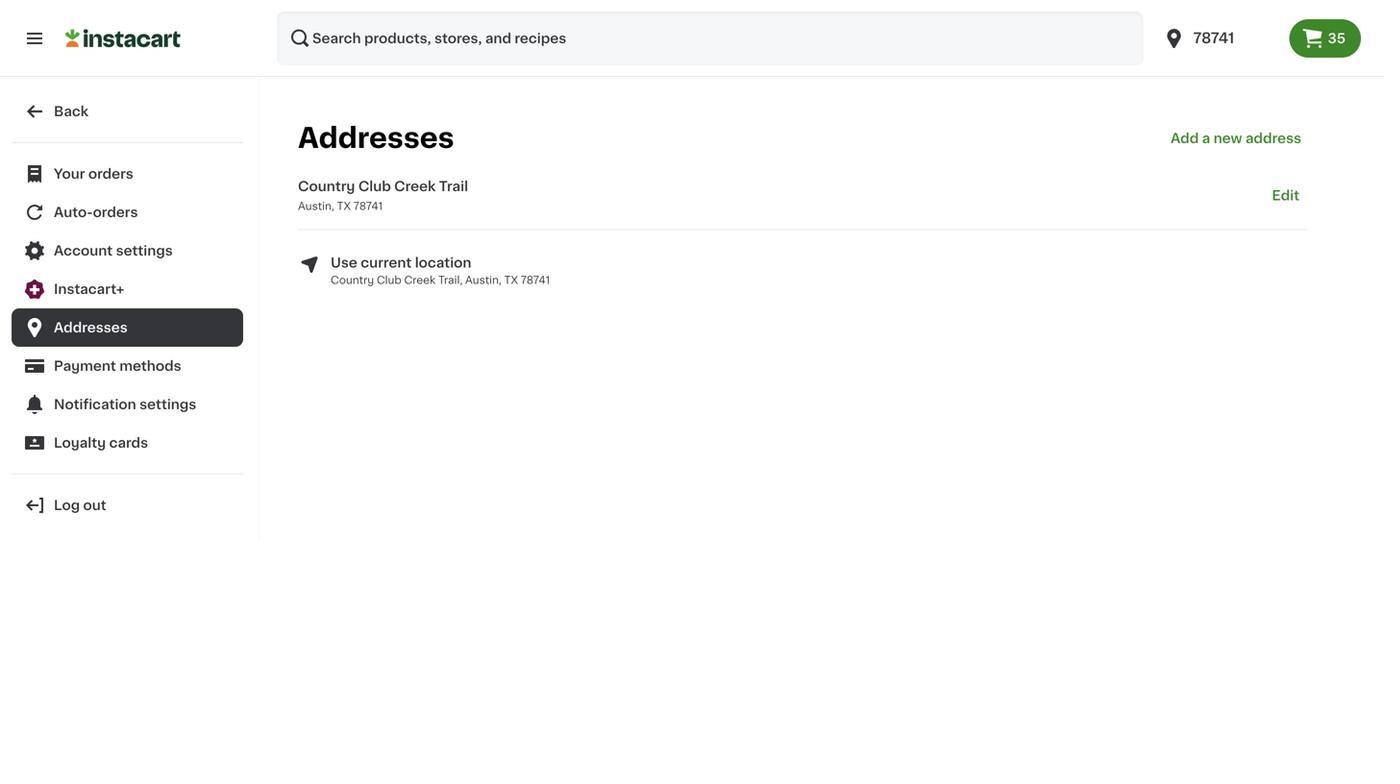 Task type: describe. For each thing, give the bounding box(es) containing it.
country club creek trail austin, tx 78741
[[298, 180, 468, 211]]

78741 button
[[1163, 12, 1278, 65]]

country inside 'country club creek trail austin, tx 78741'
[[298, 180, 355, 193]]

orders for auto-orders
[[93, 206, 138, 219]]

back
[[54, 105, 89, 118]]

trail
[[439, 180, 468, 193]]

log
[[54, 499, 80, 512]]

add
[[1171, 132, 1199, 145]]

35
[[1328, 32, 1346, 45]]

add a new address button
[[1165, 100, 1307, 177]]

your
[[54, 167, 85, 181]]

auto-orders link
[[12, 193, 243, 232]]

settings for account settings
[[116, 244, 173, 258]]

loyalty cards
[[54, 436, 148, 450]]

use current location country club creek trail, austin, tx 78741
[[331, 256, 550, 285]]

payment methods
[[54, 360, 181, 373]]

a
[[1202, 132, 1210, 145]]

settings for notification settings
[[140, 398, 196, 411]]

your orders link
[[12, 155, 243, 193]]

log out link
[[12, 486, 243, 525]]

edit
[[1272, 189, 1300, 202]]

35 button
[[1290, 19, 1361, 58]]

location
[[415, 256, 471, 270]]

78741 button
[[1151, 12, 1290, 65]]

club inside 'country club creek trail austin, tx 78741'
[[358, 180, 391, 193]]

instacart logo image
[[65, 27, 181, 50]]

creek inside 'country club creek trail austin, tx 78741'
[[394, 180, 436, 193]]

Search field
[[277, 12, 1143, 65]]



Task type: vqa. For each thing, say whether or not it's contained in the screenshot.
new
yes



Task type: locate. For each thing, give the bounding box(es) containing it.
1 horizontal spatial addresses
[[298, 124, 454, 152]]

addresses inside menu bar
[[298, 124, 454, 152]]

creek left trail
[[394, 180, 436, 193]]

creek
[[394, 180, 436, 193], [404, 275, 436, 285]]

addresses down instacart+ on the left of the page
[[54, 321, 128, 335]]

notification settings link
[[12, 385, 243, 424]]

methods
[[119, 360, 181, 373]]

country down use
[[331, 275, 374, 285]]

instacart+
[[54, 283, 124, 296]]

orders inside "link"
[[93, 206, 138, 219]]

78741
[[1193, 31, 1235, 45], [354, 201, 383, 211], [521, 275, 550, 285]]

1 vertical spatial creek
[[404, 275, 436, 285]]

use
[[331, 256, 357, 270]]

cards
[[109, 436, 148, 450]]

payment methods link
[[12, 347, 243, 385]]

tx
[[337, 201, 351, 211], [504, 275, 518, 285]]

0 vertical spatial 78741
[[1193, 31, 1235, 45]]

tx inside use current location country club creek trail, austin, tx 78741
[[504, 275, 518, 285]]

1 vertical spatial 78741
[[354, 201, 383, 211]]

settings down auto-orders "link"
[[116, 244, 173, 258]]

account settings link
[[12, 232, 243, 270]]

0 vertical spatial creek
[[394, 180, 436, 193]]

orders up account settings
[[93, 206, 138, 219]]

tx inside 'country club creek trail austin, tx 78741'
[[337, 201, 351, 211]]

out
[[83, 499, 106, 512]]

current
[[361, 256, 412, 270]]

instacart+ link
[[12, 270, 243, 309]]

1 vertical spatial country
[[331, 275, 374, 285]]

country inside use current location country club creek trail, austin, tx 78741
[[331, 275, 374, 285]]

orders
[[88, 167, 133, 181], [93, 206, 138, 219]]

2 vertical spatial 78741
[[521, 275, 550, 285]]

club inside use current location country club creek trail, austin, tx 78741
[[377, 275, 402, 285]]

1 vertical spatial club
[[377, 275, 402, 285]]

austin, up use
[[298, 201, 334, 211]]

addresses up 'country club creek trail austin, tx 78741'
[[298, 124, 454, 152]]

orders inside 'link'
[[88, 167, 133, 181]]

club up current
[[358, 180, 391, 193]]

austin, inside use current location country club creek trail, austin, tx 78741
[[465, 275, 502, 285]]

0 vertical spatial orders
[[88, 167, 133, 181]]

tx right trail,
[[504, 275, 518, 285]]

add a new address
[[1171, 132, 1302, 145]]

loyalty
[[54, 436, 106, 450]]

addresses link
[[12, 309, 243, 347]]

0 horizontal spatial tx
[[337, 201, 351, 211]]

78741 inside 78741 popup button
[[1193, 31, 1235, 45]]

1 vertical spatial orders
[[93, 206, 138, 219]]

settings
[[116, 244, 173, 258], [140, 398, 196, 411]]

1 horizontal spatial 78741
[[521, 275, 550, 285]]

orders up auto-orders on the left of page
[[88, 167, 133, 181]]

notification settings
[[54, 398, 196, 411]]

club down current
[[377, 275, 402, 285]]

payment
[[54, 360, 116, 373]]

None search field
[[277, 12, 1143, 65]]

tx up use
[[337, 201, 351, 211]]

78741 inside use current location country club creek trail, austin, tx 78741
[[521, 275, 550, 285]]

austin,
[[298, 201, 334, 211], [465, 275, 502, 285]]

country
[[298, 180, 355, 193], [331, 275, 374, 285]]

0 vertical spatial austin,
[[298, 201, 334, 211]]

0 vertical spatial club
[[358, 180, 391, 193]]

austin, right trail,
[[465, 275, 502, 285]]

notification
[[54, 398, 136, 411]]

addresses
[[298, 124, 454, 152], [54, 321, 128, 335]]

78741 inside 'country club creek trail austin, tx 78741'
[[354, 201, 383, 211]]

1 vertical spatial addresses
[[54, 321, 128, 335]]

new
[[1214, 132, 1242, 145]]

settings down methods
[[140, 398, 196, 411]]

log out
[[54, 499, 106, 512]]

0 vertical spatial addresses
[[298, 124, 454, 152]]

your orders
[[54, 167, 133, 181]]

orders for your orders
[[88, 167, 133, 181]]

address
[[1246, 132, 1302, 145]]

0 horizontal spatial austin,
[[298, 201, 334, 211]]

back link
[[12, 92, 243, 131]]

account settings
[[54, 244, 173, 258]]

0 vertical spatial country
[[298, 180, 355, 193]]

0 vertical spatial tx
[[337, 201, 351, 211]]

creek down location
[[404, 275, 436, 285]]

country up use
[[298, 180, 355, 193]]

1 vertical spatial tx
[[504, 275, 518, 285]]

loyalty cards link
[[12, 424, 243, 462]]

auto-orders
[[54, 206, 138, 219]]

account
[[54, 244, 113, 258]]

1 vertical spatial austin,
[[465, 275, 502, 285]]

1 horizontal spatial austin,
[[465, 275, 502, 285]]

2 horizontal spatial 78741
[[1193, 31, 1235, 45]]

auto-
[[54, 206, 93, 219]]

1 horizontal spatial tx
[[504, 275, 518, 285]]

austin, inside 'country club creek trail austin, tx 78741'
[[298, 201, 334, 211]]

0 horizontal spatial addresses
[[54, 321, 128, 335]]

addresses menu bar
[[298, 100, 1307, 177]]

edit button
[[1264, 177, 1307, 214]]

creek inside use current location country club creek trail, austin, tx 78741
[[404, 275, 436, 285]]

club
[[358, 180, 391, 193], [377, 275, 402, 285]]

1 vertical spatial settings
[[140, 398, 196, 411]]

trail,
[[438, 275, 463, 285]]

0 vertical spatial settings
[[116, 244, 173, 258]]

0 horizontal spatial 78741
[[354, 201, 383, 211]]



